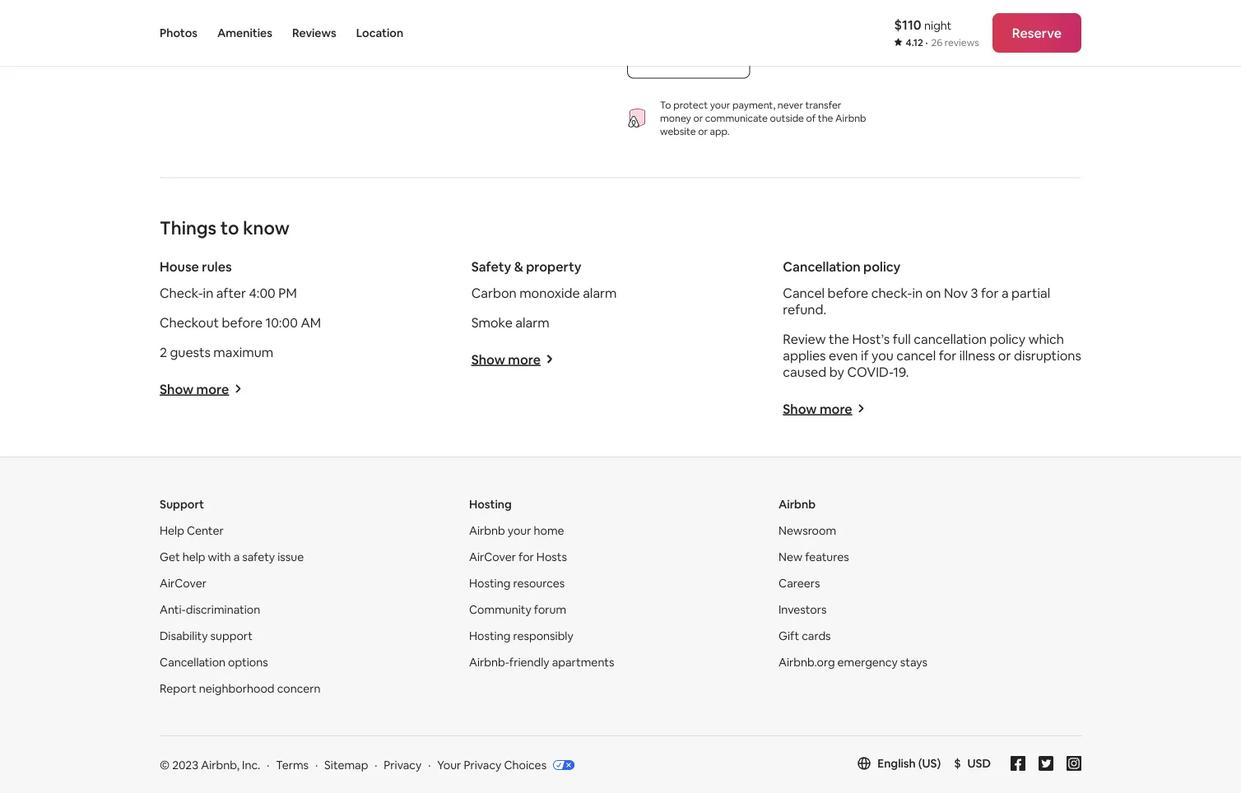 Task type: vqa. For each thing, say whether or not it's contained in the screenshot.
check-
yes



Task type: describe. For each thing, give the bounding box(es) containing it.
disability support
[[160, 629, 253, 643]]

show more button for review the host's full cancellation policy which applies even if you cancel for illness or disruptions caused by covid-19.
[[783, 400, 866, 417]]

photos button
[[160, 0, 198, 66]]

safety
[[471, 258, 511, 275]]

hosting resources
[[469, 576, 565, 591]]

cards
[[802, 629, 831, 643]]

navigate to twitter image
[[1039, 757, 1054, 771]]

reviews
[[945, 36, 980, 49]]

airbnb-friendly apartments
[[469, 655, 615, 670]]

with
[[208, 549, 231, 564]]

get
[[160, 549, 180, 564]]

4.12
[[906, 36, 924, 49]]

new features
[[779, 549, 849, 564]]

investors link
[[779, 602, 827, 617]]

illness
[[960, 347, 996, 364]]

location button
[[356, 0, 404, 66]]

gift cards
[[779, 629, 831, 643]]

issue
[[278, 549, 304, 564]]

cancel before check-in on nov 3 for a partial refund.
[[783, 285, 1051, 318]]

&
[[514, 258, 523, 275]]

apartments
[[552, 655, 615, 670]]

show for smoke alarm
[[471, 351, 505, 368]]

more inside button
[[313, 27, 345, 44]]

even
[[829, 347, 858, 364]]

house rules
[[160, 258, 232, 275]]

to
[[660, 98, 671, 111]]

am
[[301, 314, 321, 331]]

gift
[[779, 629, 800, 643]]

hosting resources link
[[469, 576, 565, 591]]

sitemap link
[[324, 758, 368, 773]]

get help with a safety issue link
[[160, 549, 304, 564]]

contact host link
[[627, 39, 750, 79]]

2
[[160, 344, 167, 361]]

your inside to protect your payment, never transfer money or communicate outside of the airbnb website or app.
[[710, 98, 731, 111]]

airbnb,
[[201, 758, 240, 773]]

airbnb for airbnb
[[779, 497, 816, 512]]

usd
[[968, 757, 991, 771]]

airbnb.org
[[779, 655, 835, 670]]

check-in after 4:00 pm
[[160, 285, 297, 302]]

aircover link
[[160, 576, 207, 591]]

newsroom link
[[779, 523, 837, 538]]

resources
[[513, 576, 565, 591]]

checkout before 10:00 am
[[160, 314, 321, 331]]

airbnb.org emergency stays
[[779, 655, 928, 670]]

app.
[[710, 125, 730, 137]]

1 vertical spatial show more
[[160, 381, 229, 398]]

aircover for hosts link
[[469, 549, 567, 564]]

$110 night
[[895, 16, 952, 33]]

1 in from the left
[[203, 285, 214, 302]]

nov
[[944, 285, 968, 302]]

covid-
[[848, 364, 894, 381]]

help center link
[[160, 523, 224, 538]]

26
[[932, 36, 943, 49]]

checkout
[[160, 314, 219, 331]]

1 vertical spatial vacation
[[476, 7, 527, 24]]

2 privacy from the left
[[464, 758, 502, 773]]

vacasa unlocks the possibilities of how we enjoy vacation homes. we take care of managing our homeowners' vacation houses so they ca…
[[160, 0, 527, 44]]

community forum
[[469, 602, 567, 617]]

or for to
[[698, 125, 708, 137]]

review the host's full cancellation policy which applies even if you cancel for illness or disruptions caused by covid-19.
[[783, 331, 1082, 381]]

house
[[160, 258, 199, 275]]

hosting for hosting
[[469, 497, 512, 512]]

0 horizontal spatial policy
[[864, 258, 901, 275]]

after
[[216, 285, 246, 302]]

gift cards link
[[779, 629, 831, 643]]

disability
[[160, 629, 208, 643]]

full
[[893, 331, 911, 348]]

homeowners'
[[391, 7, 473, 24]]

location
[[356, 26, 404, 40]]

1 vertical spatial ·
[[267, 758, 270, 773]]

contact
[[647, 50, 698, 67]]

before for cancel
[[828, 285, 869, 302]]

help
[[160, 523, 184, 538]]

hosting for hosting resources
[[469, 576, 511, 591]]

by
[[830, 364, 845, 381]]

0 horizontal spatial your
[[508, 523, 531, 538]]

discrimination
[[186, 602, 260, 617]]

sitemap
[[324, 758, 368, 773]]

show more for smoke alarm
[[471, 351, 541, 368]]

in inside cancel before check-in on nov 3 for a partial refund.
[[913, 285, 923, 302]]

refund.
[[783, 301, 827, 318]]

things
[[160, 216, 217, 240]]

$
[[954, 757, 961, 771]]

1 horizontal spatial of
[[351, 0, 364, 4]]

airbnb-
[[469, 655, 510, 670]]

0 vertical spatial ·
[[926, 36, 928, 49]]

cancel
[[897, 347, 936, 364]]

4.12 · 26 reviews
[[906, 36, 980, 49]]

new features link
[[779, 549, 849, 564]]

care
[[259, 7, 286, 24]]

never
[[778, 98, 803, 111]]

concern
[[277, 681, 321, 696]]

safety
[[242, 549, 275, 564]]

host
[[701, 50, 731, 67]]

reviews button
[[292, 0, 337, 66]]

read more button
[[279, 26, 345, 46]]

disability support link
[[160, 629, 253, 643]]

know
[[243, 216, 290, 240]]

report neighborhood concern
[[160, 681, 321, 696]]

our
[[367, 7, 388, 24]]

2 guests maximum
[[160, 344, 273, 361]]

10:00
[[266, 314, 298, 331]]

0 horizontal spatial alarm
[[516, 314, 550, 331]]



Task type: locate. For each thing, give the bounding box(es) containing it.
community
[[469, 602, 532, 617]]

careers
[[779, 576, 820, 591]]

policy up check-
[[864, 258, 901, 275]]

for inside cancel before check-in on nov 3 for a partial refund.
[[981, 285, 999, 302]]

or right illness
[[999, 347, 1011, 364]]

payment,
[[733, 98, 776, 111]]

0 horizontal spatial in
[[203, 285, 214, 302]]

0 horizontal spatial cancellation
[[160, 655, 226, 670]]

in left 'after'
[[203, 285, 214, 302]]

community forum link
[[469, 602, 567, 617]]

1 vertical spatial cancellation
[[160, 655, 226, 670]]

2 vertical spatial airbnb
[[469, 523, 505, 538]]

airbnb for airbnb your home
[[469, 523, 505, 538]]

applies
[[783, 347, 826, 364]]

2 vertical spatial of
[[807, 111, 816, 124]]

0 vertical spatial alarm
[[583, 285, 617, 302]]

how
[[366, 0, 392, 4]]

0 horizontal spatial for
[[519, 549, 534, 564]]

things to know
[[160, 216, 290, 240]]

in left on
[[913, 285, 923, 302]]

vacation
[[451, 0, 503, 4], [476, 7, 527, 24]]

0 vertical spatial before
[[828, 285, 869, 302]]

or for review
[[999, 347, 1011, 364]]

4:00
[[249, 285, 276, 302]]

1 vertical spatial policy
[[990, 331, 1026, 348]]

so
[[205, 27, 219, 44]]

1 vertical spatial show more button
[[160, 381, 242, 398]]

amenities button
[[217, 0, 273, 66]]

your privacy choices
[[437, 758, 547, 773]]

0 vertical spatial policy
[[864, 258, 901, 275]]

0 vertical spatial your
[[710, 98, 731, 111]]

get help with a safety issue
[[160, 549, 304, 564]]

show down 'smoke'
[[471, 351, 505, 368]]

0 vertical spatial aircover
[[469, 549, 516, 564]]

vacation right homeowners'
[[476, 7, 527, 24]]

show more down smoke alarm
[[471, 351, 541, 368]]

before up maximum
[[222, 314, 263, 331]]

investors
[[779, 602, 827, 617]]

cancellation options
[[160, 655, 268, 670]]

alarm
[[583, 285, 617, 302], [516, 314, 550, 331]]

navigate to instagram image
[[1067, 757, 1082, 771]]

in
[[203, 285, 214, 302], [913, 285, 923, 302]]

airbnb inside to protect your payment, never transfer money or communicate outside of the airbnb website or app.
[[836, 111, 867, 124]]

cancellation options link
[[160, 655, 268, 670]]

they
[[222, 27, 249, 44]]

hosting up community
[[469, 576, 511, 591]]

more
[[313, 27, 345, 44], [508, 351, 541, 368], [196, 381, 229, 398], [820, 400, 853, 417]]

privacy left your
[[384, 758, 422, 773]]

cancellation up cancel
[[783, 258, 861, 275]]

show more button for smoke alarm
[[471, 351, 554, 368]]

policy inside review the host's full cancellation policy which applies even if you cancel for illness or disruptions caused by covid-19.
[[990, 331, 1026, 348]]

cancellation for cancellation options
[[160, 655, 226, 670]]

1 privacy from the left
[[384, 758, 422, 773]]

a
[[1002, 285, 1009, 302], [234, 549, 240, 564]]

for left illness
[[939, 347, 957, 364]]

2 horizontal spatial of
[[807, 111, 816, 124]]

0 horizontal spatial show more button
[[160, 381, 242, 398]]

2 vertical spatial for
[[519, 549, 534, 564]]

navigate to facebook image
[[1011, 757, 1026, 771]]

2 horizontal spatial show more button
[[783, 400, 866, 417]]

website
[[660, 125, 696, 137]]

carbon monoxide alarm
[[471, 285, 617, 302]]

for right 3
[[981, 285, 999, 302]]

show more button down guests
[[160, 381, 242, 398]]

report
[[160, 681, 197, 696]]

0 horizontal spatial a
[[234, 549, 240, 564]]

1 vertical spatial a
[[234, 549, 240, 564]]

or inside review the host's full cancellation policy which applies even if you cancel for illness or disruptions caused by covid-19.
[[999, 347, 1011, 364]]

1 vertical spatial aircover
[[160, 576, 207, 591]]

show for review the host's full cancellation policy which applies even if you cancel for illness or disruptions caused by covid-19.
[[783, 400, 817, 417]]

to protect your payment, never transfer money or communicate outside of the airbnb website or app.
[[660, 98, 867, 137]]

0 horizontal spatial aircover
[[160, 576, 207, 591]]

the up care
[[255, 0, 275, 4]]

0 vertical spatial cancellation
[[783, 258, 861, 275]]

0 vertical spatial show more
[[471, 351, 541, 368]]

for inside review the host's full cancellation policy which applies even if you cancel for illness or disruptions caused by covid-19.
[[939, 347, 957, 364]]

of inside to protect your payment, never transfer money or communicate outside of the airbnb website or app.
[[807, 111, 816, 124]]

your
[[437, 758, 461, 773]]

alarm down carbon monoxide alarm
[[516, 314, 550, 331]]

3
[[971, 285, 979, 302]]

0 horizontal spatial show
[[160, 381, 194, 398]]

2 vertical spatial hosting
[[469, 629, 511, 643]]

cancellation
[[914, 331, 987, 348]]

take
[[230, 7, 256, 24]]

a right with
[[234, 549, 240, 564]]

center
[[187, 523, 224, 538]]

rules
[[202, 258, 232, 275]]

1 horizontal spatial ·
[[926, 36, 928, 49]]

show more button down by at the right of page
[[783, 400, 866, 417]]

english (us) button
[[858, 757, 941, 771]]

1 vertical spatial your
[[508, 523, 531, 538]]

1 vertical spatial for
[[939, 347, 957, 364]]

of down transfer
[[807, 111, 816, 124]]

0 vertical spatial hosting
[[469, 497, 512, 512]]

1 horizontal spatial for
[[939, 347, 957, 364]]

0 horizontal spatial of
[[289, 7, 301, 24]]

show more button down smoke alarm
[[471, 351, 554, 368]]

cancellation down disability
[[160, 655, 226, 670]]

2 horizontal spatial airbnb
[[836, 111, 867, 124]]

0 horizontal spatial privacy
[[384, 758, 422, 773]]

or down protect
[[694, 111, 703, 124]]

1 horizontal spatial policy
[[990, 331, 1026, 348]]

privacy right your
[[464, 758, 502, 773]]

· left 26
[[926, 36, 928, 49]]

before down the cancellation policy
[[828, 285, 869, 302]]

the inside vacasa unlocks the possibilities of how we enjoy vacation homes. we take care of managing our homeowners' vacation houses so they ca…
[[255, 0, 275, 4]]

vacation right enjoy
[[451, 0, 503, 4]]

0 vertical spatial show more button
[[471, 351, 554, 368]]

privacy link
[[384, 758, 422, 773]]

cancellation for cancellation policy
[[783, 258, 861, 275]]

·
[[926, 36, 928, 49], [267, 758, 270, 773]]

0 vertical spatial of
[[351, 0, 364, 4]]

show more down guests
[[160, 381, 229, 398]]

show more for review the host's full cancellation policy which applies even if you cancel for illness or disruptions caused by covid-19.
[[783, 400, 853, 417]]

1 horizontal spatial show more button
[[471, 351, 554, 368]]

1 hosting from the top
[[469, 497, 512, 512]]

before for checkout
[[222, 314, 263, 331]]

0 horizontal spatial show more
[[160, 381, 229, 398]]

aircover for hosts
[[469, 549, 567, 564]]

hosting for hosting responsibly
[[469, 629, 511, 643]]

reserve
[[1013, 24, 1062, 41]]

0 vertical spatial a
[[1002, 285, 1009, 302]]

the inside to protect your payment, never transfer money or communicate outside of the airbnb website or app.
[[818, 111, 834, 124]]

inc.
[[242, 758, 260, 773]]

1 vertical spatial hosting
[[469, 576, 511, 591]]

or left app.
[[698, 125, 708, 137]]

cancel
[[783, 285, 825, 302]]

carbon
[[471, 285, 517, 302]]

0 horizontal spatial airbnb
[[469, 523, 505, 538]]

check-
[[160, 285, 203, 302]]

1 horizontal spatial airbnb
[[779, 497, 816, 512]]

airbnb up newsroom link
[[779, 497, 816, 512]]

1 vertical spatial or
[[698, 125, 708, 137]]

1 vertical spatial the
[[818, 111, 834, 124]]

hosting up airbnb- at the bottom
[[469, 629, 511, 643]]

2 horizontal spatial for
[[981, 285, 999, 302]]

transfer
[[806, 98, 842, 111]]

responsibly
[[513, 629, 574, 643]]

of left how
[[351, 0, 364, 4]]

1 horizontal spatial show
[[471, 351, 505, 368]]

airbnb
[[836, 111, 867, 124], [779, 497, 816, 512], [469, 523, 505, 538]]

english
[[878, 757, 916, 771]]

a left partial
[[1002, 285, 1009, 302]]

· right inc.
[[267, 758, 270, 773]]

1 horizontal spatial cancellation
[[783, 258, 861, 275]]

1 horizontal spatial before
[[828, 285, 869, 302]]

we
[[395, 0, 413, 4]]

reviews
[[292, 26, 337, 40]]

check-
[[872, 285, 913, 302]]

cancellation
[[783, 258, 861, 275], [160, 655, 226, 670]]

read more
[[279, 27, 345, 44]]

show more down caused on the top right of the page
[[783, 400, 853, 417]]

a inside cancel before check-in on nov 3 for a partial refund.
[[1002, 285, 1009, 302]]

english (us)
[[878, 757, 941, 771]]

airbnb up aircover for hosts
[[469, 523, 505, 538]]

2 hosting from the top
[[469, 576, 511, 591]]

houses
[[160, 27, 202, 44]]

the left if
[[829, 331, 850, 348]]

hosting up the airbnb your home
[[469, 497, 512, 512]]

0 vertical spatial show
[[471, 351, 505, 368]]

1 horizontal spatial your
[[710, 98, 731, 111]]

show down 2
[[160, 381, 194, 398]]

2 vertical spatial the
[[829, 331, 850, 348]]

of
[[351, 0, 364, 4], [289, 7, 301, 24], [807, 111, 816, 124]]

0 horizontal spatial ·
[[267, 758, 270, 773]]

aircover up "anti-"
[[160, 576, 207, 591]]

night
[[925, 18, 952, 33]]

1 vertical spatial airbnb
[[779, 497, 816, 512]]

2 vertical spatial or
[[999, 347, 1011, 364]]

anti-
[[160, 602, 186, 617]]

the down transfer
[[818, 111, 834, 124]]

19.
[[894, 364, 909, 381]]

aircover for aircover link
[[160, 576, 207, 591]]

1 horizontal spatial aircover
[[469, 549, 516, 564]]

your up aircover for hosts link
[[508, 523, 531, 538]]

aircover for aircover for hosts
[[469, 549, 516, 564]]

1 vertical spatial alarm
[[516, 314, 550, 331]]

0 vertical spatial or
[[694, 111, 703, 124]]

3 hosting from the top
[[469, 629, 511, 643]]

1 horizontal spatial alarm
[[583, 285, 617, 302]]

possibilities
[[278, 0, 348, 4]]

caused
[[783, 364, 827, 381]]

0 vertical spatial airbnb
[[836, 111, 867, 124]]

0 vertical spatial the
[[255, 0, 275, 4]]

2 vertical spatial show
[[783, 400, 817, 417]]

privacy
[[384, 758, 422, 773], [464, 758, 502, 773]]

forum
[[534, 602, 567, 617]]

1 vertical spatial of
[[289, 7, 301, 24]]

alarm right 'monoxide'
[[583, 285, 617, 302]]

your up communicate
[[710, 98, 731, 111]]

hosts
[[537, 549, 567, 564]]

0 vertical spatial for
[[981, 285, 999, 302]]

careers link
[[779, 576, 820, 591]]

0 vertical spatial vacation
[[451, 0, 503, 4]]

0 horizontal spatial before
[[222, 314, 263, 331]]

1 horizontal spatial show more
[[471, 351, 541, 368]]

2 vertical spatial show more button
[[783, 400, 866, 417]]

smoke alarm
[[471, 314, 550, 331]]

show
[[471, 351, 505, 368], [160, 381, 194, 398], [783, 400, 817, 417]]

friendly
[[510, 655, 550, 670]]

before inside cancel before check-in on nov 3 for a partial refund.
[[828, 285, 869, 302]]

1 vertical spatial before
[[222, 314, 263, 331]]

1 vertical spatial show
[[160, 381, 194, 398]]

1 horizontal spatial privacy
[[464, 758, 502, 773]]

2 horizontal spatial show more
[[783, 400, 853, 417]]

for left the hosts
[[519, 549, 534, 564]]

home
[[534, 523, 564, 538]]

show down caused on the top right of the page
[[783, 400, 817, 417]]

2023
[[172, 758, 199, 773]]

pm
[[278, 285, 297, 302]]

guests
[[170, 344, 211, 361]]

protect
[[674, 98, 708, 111]]

outside
[[770, 111, 804, 124]]

1 horizontal spatial a
[[1002, 285, 1009, 302]]

cancellation policy
[[783, 258, 901, 275]]

the inside review the host's full cancellation policy which applies even if you cancel for illness or disruptions caused by covid-19.
[[829, 331, 850, 348]]

partial
[[1012, 285, 1051, 302]]

aircover down airbnb your home link
[[469, 549, 516, 564]]

$ usd
[[954, 757, 991, 771]]

2 in from the left
[[913, 285, 923, 302]]

policy left which
[[990, 331, 1026, 348]]

choices
[[504, 758, 547, 773]]

of up read
[[289, 7, 301, 24]]

airbnb down transfer
[[836, 111, 867, 124]]

1 horizontal spatial in
[[913, 285, 923, 302]]

2 vertical spatial show more
[[783, 400, 853, 417]]

airbnb-friendly apartments link
[[469, 655, 615, 670]]

2 horizontal spatial show
[[783, 400, 817, 417]]

if
[[861, 347, 869, 364]]



